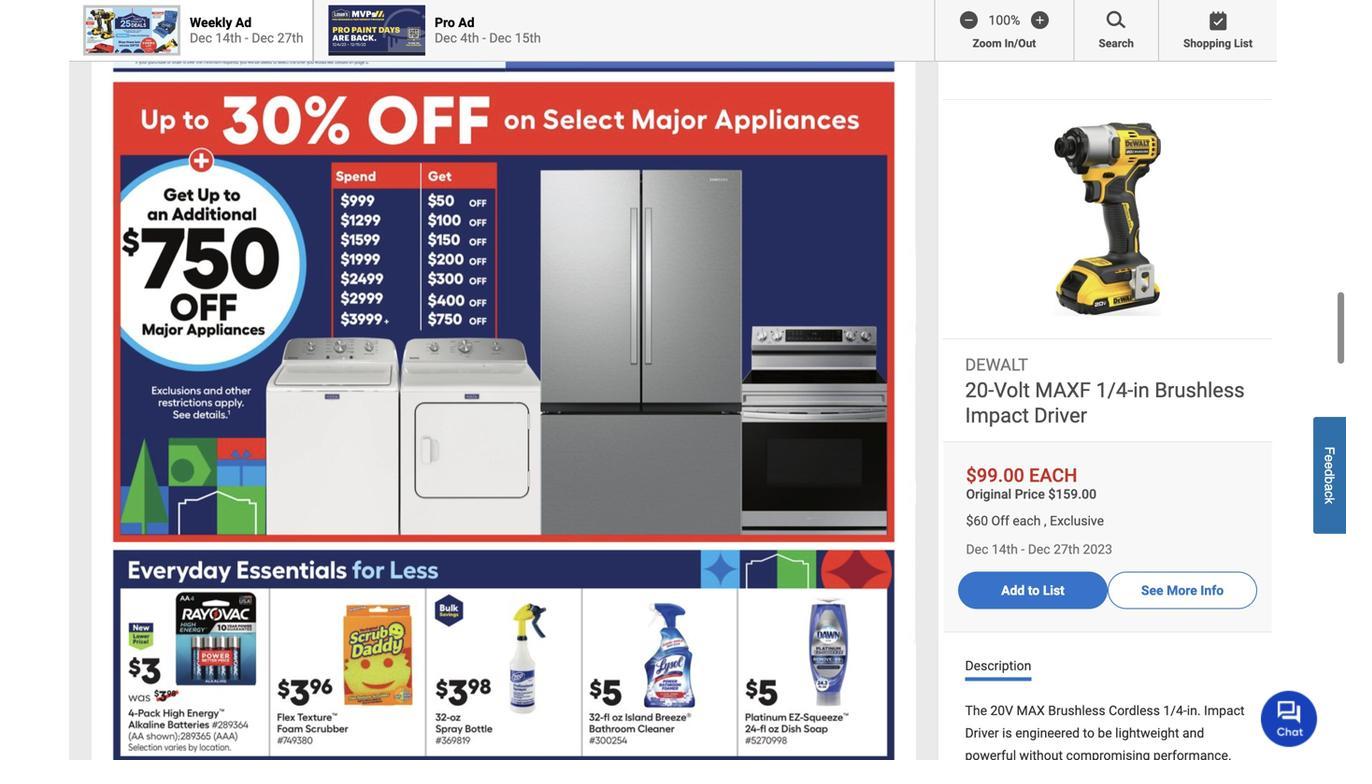 Task type: describe. For each thing, give the bounding box(es) containing it.
c
[[1323, 491, 1338, 498]]

f e e d b a c k
[[1323, 447, 1338, 504]]

b
[[1323, 476, 1338, 484]]



Task type: locate. For each thing, give the bounding box(es) containing it.
f
[[1323, 447, 1338, 455]]

e up b
[[1323, 462, 1338, 469]]

d
[[1323, 469, 1338, 476]]

a
[[1323, 484, 1338, 491]]

1 e from the top
[[1323, 455, 1338, 462]]

k
[[1323, 498, 1338, 504]]

2 e from the top
[[1323, 462, 1338, 469]]

e
[[1323, 455, 1338, 462], [1323, 462, 1338, 469]]

chat invite button image
[[1262, 690, 1319, 747]]

e up the d
[[1323, 455, 1338, 462]]

f e e d b a c k button
[[1314, 417, 1347, 534]]



Task type: vqa. For each thing, say whether or not it's contained in the screenshot.
F e e d b a c k
yes



